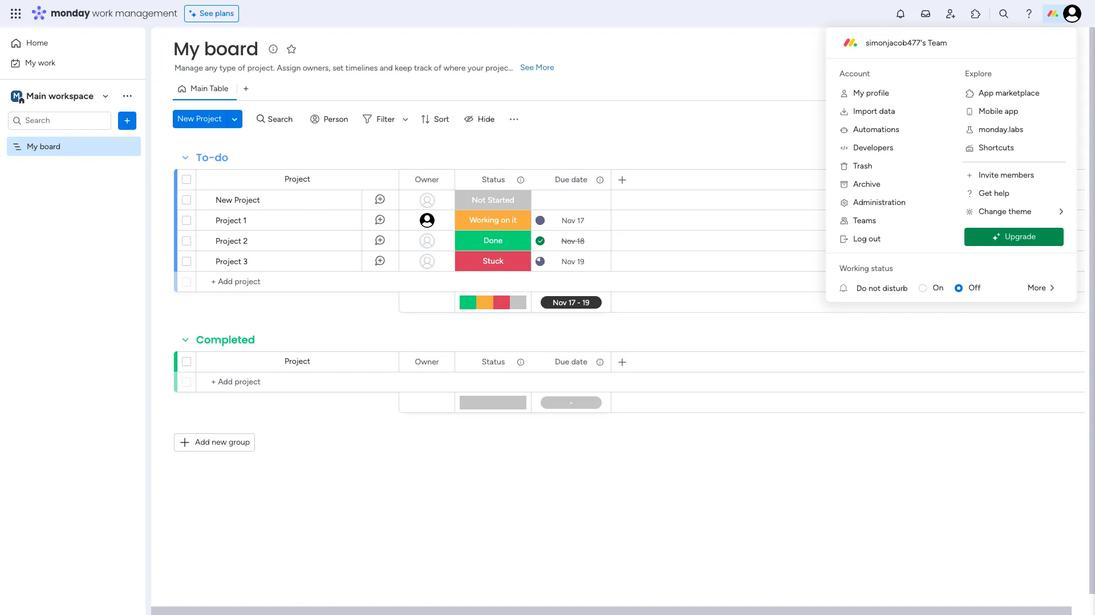 Task type: vqa. For each thing, say whether or not it's contained in the screenshot.
My board to the right
yes



Task type: locate. For each thing, give the bounding box(es) containing it.
0 vertical spatial more
[[536, 63, 554, 72]]

my left the dapulse integrations icon
[[853, 88, 864, 98]]

search everything image
[[998, 8, 1010, 19]]

date for 1st due date field from the top
[[571, 175, 587, 185]]

0 horizontal spatial main
[[26, 90, 46, 101]]

1 owner from the top
[[415, 175, 439, 185]]

1 of from the left
[[238, 63, 245, 73]]

1 vertical spatial board
[[40, 142, 60, 151]]

work for my
[[38, 58, 55, 68]]

more
[[536, 63, 554, 72], [1028, 283, 1046, 293]]

1 horizontal spatial main
[[190, 84, 208, 94]]

0 vertical spatial owner
[[415, 175, 439, 185]]

my board down search in workspace field
[[27, 142, 60, 151]]

1 horizontal spatial work
[[92, 7, 113, 20]]

see for see plans
[[199, 9, 213, 18]]

of right track
[[434, 63, 442, 73]]

0 vertical spatial new
[[177, 114, 194, 124]]

see right 'project' on the left top of page
[[520, 63, 534, 72]]

1 vertical spatial due
[[555, 357, 569, 367]]

due date for 1st due date field from the top
[[555, 175, 587, 185]]

change
[[979, 207, 1007, 217]]

work inside the my work button
[[38, 58, 55, 68]]

project 2
[[216, 237, 248, 246]]

new project up project 1 in the top left of the page
[[216, 196, 260, 205]]

import data image
[[840, 107, 849, 116]]

0 horizontal spatial new
[[177, 114, 194, 124]]

automations
[[853, 125, 899, 135]]

see more
[[520, 63, 554, 72]]

monday
[[51, 7, 90, 20]]

workspace selection element
[[11, 89, 95, 104]]

log
[[853, 234, 867, 244]]

main inside button
[[190, 84, 208, 94]]

new project
[[177, 114, 222, 124], [216, 196, 260, 205]]

new
[[177, 114, 194, 124], [216, 196, 232, 205]]

menu image
[[508, 113, 520, 125]]

17
[[577, 216, 584, 225]]

theme
[[1008, 207, 1031, 217]]

0 vertical spatial working
[[469, 216, 499, 225]]

0 vertical spatial list arrow image
[[1060, 208, 1063, 216]]

administration link
[[830, 194, 947, 212]]

automations image
[[840, 125, 849, 135]]

1 horizontal spatial of
[[434, 63, 442, 73]]

2 date from the top
[[571, 357, 587, 367]]

monday.labs
[[979, 125, 1023, 135]]

Completed field
[[193, 333, 258, 348]]

0 vertical spatial board
[[204, 36, 258, 62]]

nov
[[562, 216, 575, 225], [561, 237, 575, 246], [561, 258, 575, 266]]

1 date from the top
[[571, 175, 587, 185]]

main for main workspace
[[26, 90, 46, 101]]

0 horizontal spatial see
[[199, 9, 213, 18]]

new down 'main table' button
[[177, 114, 194, 124]]

board down search in workspace field
[[40, 142, 60, 151]]

working down not
[[469, 216, 499, 225]]

import data link
[[830, 103, 947, 121]]

To-do field
[[193, 151, 231, 165]]

notifications image
[[895, 8, 906, 19]]

working
[[469, 216, 499, 225], [840, 264, 869, 274]]

my profile image
[[840, 89, 849, 98]]

status for completed
[[482, 357, 505, 367]]

1 horizontal spatial see
[[520, 63, 534, 72]]

1 due date from the top
[[555, 175, 587, 185]]

0 horizontal spatial working
[[469, 216, 499, 225]]

dapulse integrations image
[[867, 85, 875, 93]]

working status
[[840, 264, 893, 274]]

import data
[[853, 107, 895, 116]]

0 horizontal spatial board
[[40, 142, 60, 151]]

2 due from the top
[[555, 357, 569, 367]]

1 + add project text field from the top
[[202, 275, 394, 289]]

started
[[488, 196, 514, 205]]

1 vertical spatial work
[[38, 58, 55, 68]]

1 vertical spatial list arrow image
[[1051, 285, 1054, 293]]

2 status field from the top
[[479, 356, 508, 369]]

see
[[199, 9, 213, 18], [520, 63, 534, 72]]

project
[[485, 63, 511, 73]]

add view image
[[244, 85, 248, 93]]

my board
[[173, 36, 258, 62], [27, 142, 60, 151]]

0 horizontal spatial of
[[238, 63, 245, 73]]

1 horizontal spatial board
[[204, 36, 258, 62]]

+ Add project text field
[[202, 275, 394, 289], [202, 376, 394, 390]]

see plans button
[[184, 5, 239, 22]]

my inside the my work button
[[25, 58, 36, 68]]

0 vertical spatial status field
[[479, 174, 508, 186]]

teams link
[[830, 212, 947, 230]]

2
[[243, 237, 248, 246]]

Status field
[[479, 174, 508, 186], [479, 356, 508, 369]]

my board list box
[[0, 135, 145, 310]]

2 status from the top
[[482, 357, 505, 367]]

0 vertical spatial + add project text field
[[202, 275, 394, 289]]

0 horizontal spatial work
[[38, 58, 55, 68]]

1 vertical spatial status
[[482, 357, 505, 367]]

due date for 2nd due date field
[[555, 357, 587, 367]]

mobile app image
[[965, 107, 974, 116]]

working for working on it
[[469, 216, 499, 225]]

1 status from the top
[[482, 175, 505, 185]]

0 vertical spatial due
[[555, 175, 569, 185]]

0 vertical spatial due date field
[[552, 174, 590, 186]]

do not disturb
[[856, 284, 908, 293]]

option
[[0, 136, 145, 139]]

1 due from the top
[[555, 175, 569, 185]]

jacob simon image
[[1063, 5, 1081, 23]]

owner for 2nd the owner field
[[415, 357, 439, 367]]

stands.
[[513, 63, 539, 73]]

nov left the 19
[[561, 258, 575, 266]]

to-do
[[196, 151, 228, 165]]

status field for completed
[[479, 356, 508, 369]]

of
[[238, 63, 245, 73], [434, 63, 442, 73]]

hide button
[[459, 110, 501, 128]]

list arrow image
[[1060, 208, 1063, 216], [1051, 285, 1054, 293]]

track
[[414, 63, 432, 73]]

1 vertical spatial nov
[[561, 237, 575, 246]]

workspace
[[48, 90, 94, 101]]

shortcuts image
[[965, 144, 974, 153]]

0 vertical spatial see
[[199, 9, 213, 18]]

do
[[215, 151, 228, 165]]

management
[[115, 7, 177, 20]]

of right the type
[[238, 63, 245, 73]]

0 vertical spatial date
[[571, 175, 587, 185]]

1 horizontal spatial list arrow image
[[1060, 208, 1063, 216]]

my down search in workspace field
[[27, 142, 38, 151]]

column information image
[[516, 175, 525, 185]]

Owner field
[[412, 174, 442, 186], [412, 356, 442, 369]]

inbox image
[[920, 8, 931, 19]]

1 vertical spatial working
[[840, 264, 869, 274]]

activity button
[[934, 40, 988, 58]]

nov for 1
[[562, 216, 575, 225]]

app
[[1005, 107, 1018, 116]]

project
[[196, 114, 222, 124], [285, 175, 310, 184], [234, 196, 260, 205], [216, 216, 241, 226], [216, 237, 241, 246], [216, 257, 241, 267], [285, 357, 310, 367]]

1 horizontal spatial my board
[[173, 36, 258, 62]]

0 vertical spatial nov
[[562, 216, 575, 225]]

account
[[840, 69, 870, 79]]

1 vertical spatial + add project text field
[[202, 376, 394, 390]]

new inside button
[[177, 114, 194, 124]]

18
[[577, 237, 585, 246]]

owners,
[[303, 63, 330, 73]]

column information image
[[595, 175, 605, 185], [516, 358, 525, 367], [595, 358, 605, 367]]

angle down image
[[232, 115, 237, 123]]

Search field
[[265, 111, 299, 127]]

administration
[[853, 198, 906, 208]]

0 vertical spatial new project
[[177, 114, 222, 124]]

1 vertical spatial date
[[571, 357, 587, 367]]

3 nov from the top
[[561, 258, 575, 266]]

0 vertical spatial work
[[92, 7, 113, 20]]

teams
[[853, 216, 876, 226]]

2 + add project text field from the top
[[202, 376, 394, 390]]

0 vertical spatial my board
[[173, 36, 258, 62]]

work
[[92, 7, 113, 20], [38, 58, 55, 68]]

invite members image
[[965, 171, 974, 180]]

not
[[472, 196, 486, 205]]

Due date field
[[552, 174, 590, 186], [552, 356, 590, 369]]

work down home
[[38, 58, 55, 68]]

1 vertical spatial due date field
[[552, 356, 590, 369]]

main
[[190, 84, 208, 94], [26, 90, 46, 101]]

log out
[[853, 234, 881, 244]]

main left table
[[190, 84, 208, 94]]

main right "workspace" icon
[[26, 90, 46, 101]]

keep
[[395, 63, 412, 73]]

workspace options image
[[121, 90, 133, 102]]

due
[[555, 175, 569, 185], [555, 357, 569, 367]]

invite members image
[[945, 8, 956, 19]]

1 vertical spatial see
[[520, 63, 534, 72]]

1 vertical spatial new
[[216, 196, 232, 205]]

1 nov from the top
[[562, 216, 575, 225]]

new project down 'main table' button
[[177, 114, 222, 124]]

date
[[571, 175, 587, 185], [571, 357, 587, 367]]

1 horizontal spatial more
[[1028, 283, 1046, 293]]

1 vertical spatial more
[[1028, 283, 1046, 293]]

1 vertical spatial owner field
[[412, 356, 442, 369]]

your
[[468, 63, 483, 73]]

my board up any
[[173, 36, 258, 62]]

1 vertical spatial due date
[[555, 357, 587, 367]]

v2 search image
[[257, 113, 265, 126]]

nov for 2
[[561, 237, 575, 246]]

status for to-do
[[482, 175, 505, 185]]

1 vertical spatial new project
[[216, 196, 260, 205]]

owner
[[415, 175, 439, 185], [415, 357, 439, 367]]

see inside button
[[199, 9, 213, 18]]

list arrow image inside more link
[[1051, 285, 1054, 293]]

new up project 1 in the top left of the page
[[216, 196, 232, 205]]

more right 'project' on the left top of page
[[536, 63, 554, 72]]

more down the upgrade
[[1028, 283, 1046, 293]]

2 nov from the top
[[561, 237, 575, 246]]

1 status field from the top
[[479, 174, 508, 186]]

get help image
[[965, 189, 974, 198]]

1 vertical spatial owner
[[415, 357, 439, 367]]

1 vertical spatial status field
[[479, 356, 508, 369]]

2 due date from the top
[[555, 357, 587, 367]]

board
[[204, 36, 258, 62], [40, 142, 60, 151]]

nov 19
[[561, 258, 584, 266]]

nov left 18 on the top right of page
[[561, 237, 575, 246]]

log out image
[[840, 235, 849, 244]]

filter
[[377, 114, 395, 124]]

help
[[994, 189, 1009, 198]]

main workspace
[[26, 90, 94, 101]]

0 vertical spatial due date
[[555, 175, 587, 185]]

work right monday
[[92, 7, 113, 20]]

0 horizontal spatial my board
[[27, 142, 60, 151]]

sort
[[434, 114, 449, 124]]

my down home
[[25, 58, 36, 68]]

see left plans
[[199, 9, 213, 18]]

0 vertical spatial status
[[482, 175, 505, 185]]

my
[[173, 36, 200, 62], [25, 58, 36, 68], [853, 88, 864, 98], [27, 142, 38, 151]]

2 vertical spatial nov
[[561, 258, 575, 266]]

0 horizontal spatial list arrow image
[[1051, 285, 1054, 293]]

2 of from the left
[[434, 63, 442, 73]]

trash image
[[840, 162, 849, 171]]

1 due date field from the top
[[552, 174, 590, 186]]

assign
[[277, 63, 301, 73]]

add to favorites image
[[286, 43, 297, 54]]

1 vertical spatial my board
[[27, 142, 60, 151]]

upgrade button
[[965, 228, 1064, 246]]

0 vertical spatial owner field
[[412, 174, 442, 186]]

sort button
[[416, 110, 456, 128]]

2 owner from the top
[[415, 357, 439, 367]]

1 owner field from the top
[[412, 174, 442, 186]]

due date
[[555, 175, 587, 185], [555, 357, 587, 367]]

apps image
[[970, 8, 982, 19]]

v2 done deadline image
[[536, 236, 545, 247]]

working up v2 surfce notifications icon
[[840, 264, 869, 274]]

my board inside list box
[[27, 142, 60, 151]]

1 horizontal spatial working
[[840, 264, 869, 274]]

nov left 17
[[562, 216, 575, 225]]

nov 18
[[561, 237, 585, 246]]

main inside workspace selection "element"
[[26, 90, 46, 101]]

board up the type
[[204, 36, 258, 62]]

shortcuts
[[979, 143, 1014, 153]]

get help
[[979, 189, 1009, 198]]



Task type: describe. For each thing, give the bounding box(es) containing it.
team
[[928, 38, 947, 48]]

it
[[512, 216, 517, 225]]

archive link
[[830, 176, 947, 194]]

3
[[243, 257, 248, 267]]

marketplace
[[996, 88, 1039, 98]]

teams image
[[840, 217, 849, 226]]

new project button
[[173, 110, 226, 128]]

project.
[[247, 63, 275, 73]]

my inside the my profile link
[[853, 88, 864, 98]]

my work
[[25, 58, 55, 68]]

owner for 2nd the owner field from the bottom
[[415, 175, 439, 185]]

main table button
[[173, 80, 237, 98]]

m
[[13, 91, 20, 101]]

get
[[979, 189, 992, 198]]

upgrade
[[1005, 232, 1036, 242]]

set
[[332, 63, 344, 73]]

options image
[[121, 115, 133, 126]]

my profile
[[853, 88, 889, 98]]

administration image
[[840, 198, 849, 208]]

mobile app
[[979, 107, 1018, 116]]

mobile
[[979, 107, 1003, 116]]

project 1
[[216, 216, 247, 226]]

profile
[[866, 88, 889, 98]]

more link
[[1018, 279, 1063, 298]]

monday.labs image
[[965, 125, 974, 135]]

working on it
[[469, 216, 517, 225]]

where
[[443, 63, 466, 73]]

project inside button
[[196, 114, 222, 124]]

home button
[[7, 34, 123, 52]]

due for 2nd due date field
[[555, 357, 569, 367]]

app
[[979, 88, 994, 98]]

archive image
[[840, 180, 849, 189]]

select product image
[[10, 8, 22, 19]]

stuck
[[483, 257, 503, 266]]

help image
[[1023, 8, 1035, 19]]

2 due date field from the top
[[552, 356, 590, 369]]

developers image
[[840, 144, 849, 153]]

status
[[871, 264, 893, 274]]

v2 surfce notifications image
[[840, 283, 856, 295]]

my profile link
[[830, 84, 947, 103]]

status field for to-do
[[479, 174, 508, 186]]

members
[[1001, 171, 1034, 180]]

filter button
[[358, 110, 412, 128]]

autopilot image
[[985, 81, 994, 96]]

my inside my board list box
[[27, 142, 38, 151]]

arrow down image
[[399, 112, 412, 126]]

1 horizontal spatial new
[[216, 196, 232, 205]]

timelines
[[346, 63, 378, 73]]

hide
[[478, 114, 495, 124]]

on
[[501, 216, 510, 225]]

person
[[324, 114, 348, 124]]

main table
[[190, 84, 228, 94]]

2 owner field from the top
[[412, 356, 442, 369]]

automate
[[999, 84, 1035, 94]]

simonjacob477's
[[866, 38, 926, 48]]

any
[[205, 63, 218, 73]]

new project inside button
[[177, 114, 222, 124]]

done
[[484, 236, 503, 246]]

invite
[[979, 171, 999, 180]]

person button
[[305, 110, 355, 128]]

manage any type of project. assign owners, set timelines and keep track of where your project stands.
[[175, 63, 539, 73]]

due for 1st due date field from the top
[[555, 175, 569, 185]]

activity
[[939, 44, 967, 54]]

developers
[[853, 143, 893, 153]]

explore
[[965, 69, 992, 79]]

column information image for 2nd due date field
[[595, 358, 605, 367]]

manage
[[175, 63, 203, 73]]

my work button
[[7, 54, 123, 72]]

integrate
[[880, 84, 913, 94]]

work for monday
[[92, 7, 113, 20]]

monday work management
[[51, 7, 177, 20]]

show board description image
[[266, 43, 280, 55]]

My board field
[[171, 36, 261, 62]]

data
[[879, 107, 895, 116]]

on
[[933, 283, 943, 293]]

simonjacob477's team
[[866, 38, 947, 48]]

add new group button
[[174, 434, 255, 452]]

upgrade stars new image
[[992, 233, 1000, 242]]

invite members
[[979, 171, 1034, 180]]

type
[[220, 63, 236, 73]]

date for 2nd due date field
[[571, 357, 587, 367]]

nov 17
[[562, 216, 584, 225]]

see for see more
[[520, 63, 534, 72]]

main for main table
[[190, 84, 208, 94]]

board inside list box
[[40, 142, 60, 151]]

new
[[212, 438, 227, 448]]

app marketplace
[[979, 88, 1039, 98]]

my up 'manage'
[[173, 36, 200, 62]]

disturb
[[883, 284, 908, 293]]

archive
[[853, 180, 880, 189]]

add new group
[[195, 438, 250, 448]]

Search in workspace field
[[24, 114, 95, 127]]

0 horizontal spatial more
[[536, 63, 554, 72]]

see plans
[[199, 9, 234, 18]]

plans
[[215, 9, 234, 18]]

project 3
[[216, 257, 248, 267]]

not started
[[472, 196, 514, 205]]

change theme image
[[965, 208, 974, 217]]

add
[[195, 438, 210, 448]]

19
[[577, 258, 584, 266]]

working for working status
[[840, 264, 869, 274]]

workspace image
[[11, 90, 22, 102]]

column information image for 1st due date field from the top
[[595, 175, 605, 185]]

see more link
[[519, 62, 555, 74]]

trash
[[853, 161, 872, 171]]

1
[[243, 216, 247, 226]]



